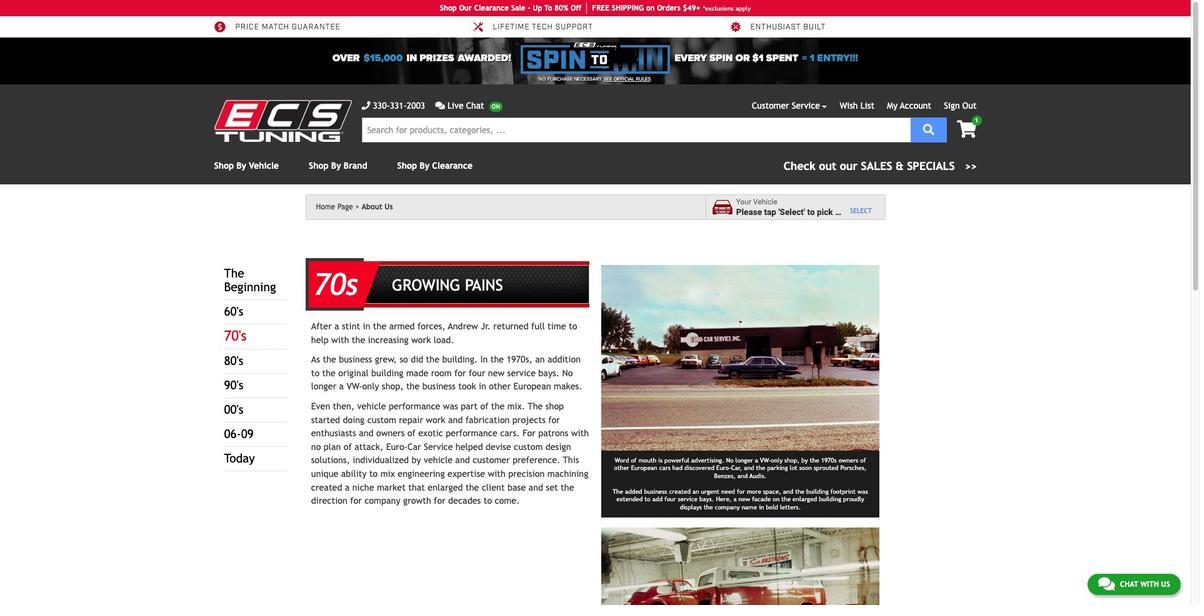 Task type: describe. For each thing, give the bounding box(es) containing it.
sign out
[[944, 101, 977, 111]]

precision
[[508, 468, 545, 479]]

wish list
[[840, 101, 875, 111]]

to
[[544, 4, 552, 13]]

building.
[[442, 354, 478, 365]]

clearance for by
[[432, 161, 473, 171]]

unique
[[311, 468, 338, 479]]

spent
[[766, 52, 799, 64]]

company inside even then, vehicle performance was part of the mix. the shop started doing custom        repair work and fabrication projects for enthusiasts and owners of exotic performance        cars. for patrons with no plan of attack, euro-car service helped devise custom design solutions, individualized by vehicle and customer preference. this unique ability to        mix engineering expertise with precision machining created a niche market that        enlarged the client base and set the direction for company growth for decades to come.
[[365, 495, 400, 506]]

building inside as the business grew, so did the building. in the 1970s, an addition to the original        building made room for four new service bays. no longer a vw-only shop, the business        took in other european makes.
[[371, 367, 404, 378]]

design
[[546, 441, 571, 452]]

had
[[672, 465, 683, 471]]

tech
[[532, 23, 553, 32]]

0 horizontal spatial chat
[[466, 101, 484, 111]]

1 vertical spatial custom
[[514, 441, 543, 452]]

comments image for live
[[435, 101, 445, 110]]

armed
[[389, 321, 415, 331]]

see official rules link
[[604, 76, 651, 83]]

1 inside 'link'
[[975, 117, 979, 124]]

business for as
[[339, 354, 372, 365]]

pains
[[465, 277, 503, 295]]

by for clearance
[[420, 161, 430, 171]]

returned
[[493, 321, 529, 331]]

is
[[658, 457, 663, 464]]

shop for shop our clearance sale - up to 80% off
[[440, 4, 457, 13]]

90's
[[224, 378, 243, 392]]

urgent
[[701, 488, 720, 495]]

no purchase necessary. see official rules .
[[539, 76, 652, 82]]

direction
[[311, 495, 348, 506]]

80's
[[224, 354, 243, 368]]

helped
[[456, 441, 483, 452]]

see
[[604, 76, 613, 82]]

preference.
[[513, 455, 560, 465]]

for down shop
[[548, 414, 560, 425]]

so
[[400, 354, 408, 365]]

stint
[[342, 321, 360, 331]]

lifetime tech support link
[[472, 21, 593, 33]]

60's
[[224, 305, 243, 318]]

1 vertical spatial building
[[806, 488, 829, 495]]

niche
[[352, 482, 374, 492]]

andrew
[[448, 321, 478, 331]]

time
[[548, 321, 566, 331]]

00's link
[[224, 403, 243, 416]]

chat with us link
[[1088, 574, 1181, 595]]

for inside the added business created an urgent need for more space, and the building footprint was extended to add four service bays. here, a new facade on the enlarged building proudly displays the company name in bold letters.
[[737, 488, 745, 495]]

by for vehicle
[[236, 161, 246, 171]]

0 vertical spatial 1
[[810, 52, 815, 64]]

1 horizontal spatial business
[[422, 381, 456, 392]]

by for brand
[[331, 161, 341, 171]]

in inside as the business grew, so did the building. in the 1970s, an addition to the original        building made room for four new service bays. no longer a vw-only shop, the business        took in other european makes.
[[479, 381, 486, 392]]

1 vertical spatial vehicle
[[357, 401, 386, 411]]

80%
[[555, 4, 568, 13]]

and down car,
[[738, 472, 748, 479]]

0 horizontal spatial no
[[539, 76, 546, 82]]

330-
[[373, 101, 390, 111]]

select link
[[850, 207, 872, 215]]

service inside the added business created an urgent need for more space, and the building footprint was extended to add four service bays. here, a new facade on the enlarged building proudly displays the company name in bold letters.
[[678, 496, 698, 503]]

owners inside even then, vehicle performance was part of the mix. the shop started doing custom        repair work and fabrication projects for enthusiasts and owners of exotic performance        cars. for patrons with no plan of attack, euro-car service helped devise custom design solutions, individualized by vehicle and customer preference. this unique ability to        mix engineering expertise with precision machining created a niche market that        enlarged the client base and set the direction for company growth for decades to come.
[[376, 428, 405, 438]]

come.
[[495, 495, 520, 506]]

plan
[[324, 441, 341, 452]]

0 horizontal spatial on
[[646, 4, 655, 13]]

customer service
[[752, 101, 820, 111]]

the for the beginning
[[224, 266, 244, 280]]

0 vertical spatial us
[[385, 203, 393, 211]]

created inside the added business created an urgent need for more space, and the building footprint was extended to add four service bays. here, a new facade on the enlarged building proudly displays the company name in bold letters.
[[669, 488, 691, 495]]

load.
[[434, 334, 454, 345]]

of right word
[[631, 457, 637, 464]]

price
[[235, 23, 259, 32]]

european inside as the business grew, so did the building. in the 1970s, an addition to the original        building made room for four new service bays. no longer a vw-only shop, the business        took in other european makes.
[[514, 381, 551, 392]]

1 horizontal spatial vehicle
[[424, 455, 453, 465]]

shop by vehicle
[[214, 161, 279, 171]]

doing
[[343, 414, 365, 425]]

fabrication
[[466, 414, 510, 425]]

spin
[[710, 52, 733, 64]]

letters.
[[780, 504, 801, 511]]

longer inside as the business grew, so did the building. in the 1970s, an addition to the original        building made room for four new service bays. no longer a vw-only shop, the business        took in other european makes.
[[311, 381, 337, 392]]

vw- inside word of mouth is powerful advertising. no longer a vw-only shop, by the 1970s owners of other european cars had discovered euro-car, and the parking lot soon sprouted porsches, benzes, and audis.
[[760, 457, 771, 464]]

room
[[431, 367, 452, 378]]

1 vertical spatial us
[[1161, 580, 1170, 589]]

your
[[736, 198, 751, 206]]

00's
[[224, 403, 243, 416]]

*exclusions
[[703, 5, 734, 12]]

home page link
[[316, 203, 359, 211]]

market
[[377, 482, 406, 492]]

in inside the after a stint in the armed forces, andrew jr. returned full time to help with the        increasing work load.
[[363, 321, 370, 331]]

engineering
[[398, 468, 445, 479]]

help
[[311, 334, 329, 345]]

free
[[592, 4, 610, 13]]

of down repair
[[408, 428, 416, 438]]

my
[[887, 101, 898, 111]]

enthusiast
[[751, 23, 801, 32]]

audis.
[[750, 472, 767, 479]]

business for the
[[644, 488, 667, 495]]

vehicle inside your vehicle please tap 'select' to pick a vehicle
[[753, 198, 778, 206]]

and left set
[[529, 482, 543, 492]]

lifetime
[[493, 23, 530, 32]]

phone image
[[362, 101, 370, 110]]

about
[[362, 203, 382, 211]]

shop by vehicle link
[[214, 161, 279, 171]]

only inside word of mouth is powerful advertising. no longer a vw-only shop, by the 1970s owners of other european cars had discovered euro-car, and the parking lot soon sprouted porsches, benzes, and audis.
[[771, 457, 783, 464]]

in
[[480, 354, 488, 365]]

out
[[963, 101, 977, 111]]

wish
[[840, 101, 858, 111]]

official
[[614, 76, 635, 82]]

for
[[523, 428, 536, 438]]

your vehicle please tap 'select' to pick a vehicle
[[736, 198, 869, 217]]

0 horizontal spatial performance
[[389, 401, 440, 411]]

shop by clearance link
[[397, 161, 473, 171]]

patrons
[[538, 428, 569, 438]]

for right 'growth'
[[434, 495, 446, 506]]

for down niche
[[350, 495, 362, 506]]

a inside word of mouth is powerful advertising. no longer a vw-only shop, by the 1970s owners of other european cars had discovered euro-car, and the parking lot soon sprouted porsches, benzes, and audis.
[[755, 457, 758, 464]]

for inside as the business grew, so did the building. in the 1970s, an addition to the original        building made room for four new service bays. no longer a vw-only shop, the business        took in other european makes.
[[454, 367, 466, 378]]

addition
[[548, 354, 581, 365]]

an inside the added business created an urgent need for more space, and the building footprint was extended to add four service bays. here, a new facade on the enlarged building proudly displays the company name in bold letters.
[[693, 488, 699, 495]]

shopping cart image
[[957, 121, 977, 138]]

0 horizontal spatial custom
[[367, 414, 396, 425]]

add
[[652, 496, 663, 503]]

as the business grew, so did the building. in the 1970s, an addition to the original        building made room for four new service bays. no longer a vw-only shop, the business        took in other european makes.
[[311, 354, 582, 392]]

vw- inside as the business grew, so did the building. in the 1970s, an addition to the original        building made room for four new service bays. no longer a vw-only shop, the business        took in other european makes.
[[347, 381, 362, 392]]

1 vertical spatial performance
[[446, 428, 498, 438]]

the for the added business created an urgent need for more space, and the building footprint was extended to add four service bays. here, a new facade on the enlarged building proudly displays the company name in bold letters.
[[613, 488, 623, 495]]

specials
[[907, 159, 955, 173]]

of up fabrication
[[480, 401, 489, 411]]

to left the "mix"
[[369, 468, 378, 479]]

in left the prizes at the top of page
[[406, 52, 417, 64]]

new inside the added business created an urgent need for more space, and the building footprint was extended to add four service bays. here, a new facade on the enlarged building proudly displays the company name in bold letters.
[[739, 496, 750, 503]]

list
[[861, 101, 875, 111]]

facade
[[752, 496, 771, 503]]

by inside word of mouth is powerful advertising. no longer a vw-only shop, by the 1970s owners of other european cars had discovered euro-car, and the parking lot soon sprouted porsches, benzes, and audis.
[[802, 457, 808, 464]]

work inside even then, vehicle performance was part of the mix. the shop started doing custom        repair work and fabrication projects for enthusiasts and owners of exotic performance        cars. for patrons with no plan of attack, euro-car service helped devise custom design solutions, individualized by vehicle and customer preference. this unique ability to        mix engineering expertise with precision machining created a niche market that        enlarged the client base and set the direction for company growth for decades to come.
[[426, 414, 446, 425]]

customer
[[473, 455, 510, 465]]

live chat link
[[435, 99, 503, 113]]

the beginning link
[[224, 266, 276, 294]]

increasing
[[368, 334, 409, 345]]

and up audis. on the bottom right of page
[[744, 465, 754, 471]]

owners inside word of mouth is powerful advertising. no longer a vw-only shop, by the 1970s owners of other european cars had discovered euro-car, and the parking lot soon sprouted porsches, benzes, and audis.
[[839, 457, 859, 464]]

live chat
[[448, 101, 484, 111]]

clearance for our
[[474, 4, 509, 13]]

to inside the after a stint in the armed forces, andrew jr. returned full time to help with the        increasing work load.
[[569, 321, 577, 331]]

over $15,000 in prizes
[[333, 52, 454, 64]]

90's link
[[224, 378, 243, 392]]

exotic
[[418, 428, 443, 438]]

expertise
[[448, 468, 485, 479]]

mix.
[[507, 401, 525, 411]]



Task type: locate. For each thing, give the bounding box(es) containing it.
0 vertical spatial service
[[507, 367, 536, 378]]

shop for shop by clearance
[[397, 161, 417, 171]]

1 horizontal spatial no
[[562, 367, 573, 378]]

0 horizontal spatial was
[[443, 401, 458, 411]]

no up car,
[[726, 457, 734, 464]]

business
[[339, 354, 372, 365], [422, 381, 456, 392], [644, 488, 667, 495]]

the inside even then, vehicle performance was part of the mix. the shop started doing custom        repair work and fabrication projects for enthusiasts and owners of exotic performance        cars. for patrons with no plan of attack, euro-car service helped devise custom design solutions, individualized by vehicle and customer preference. this unique ability to        mix engineering expertise with precision machining created a niche market that        enlarged the client base and set the direction for company growth for decades to come.
[[528, 401, 543, 411]]

1 horizontal spatial shop,
[[785, 457, 800, 464]]

cars.
[[500, 428, 520, 438]]

in inside the added business created an urgent need for more space, and the building footprint was extended to add four service bays. here, a new facade on the enlarged building proudly displays the company name in bold letters.
[[759, 504, 764, 511]]

new inside as the business grew, so did the building. in the 1970s, an addition to the original        building made room for four new service bays. no longer a vw-only shop, the business        took in other european makes.
[[488, 367, 505, 378]]

the up projects
[[528, 401, 543, 411]]

in
[[406, 52, 417, 64], [363, 321, 370, 331], [479, 381, 486, 392], [759, 504, 764, 511]]

four down "in"
[[469, 367, 485, 378]]

0 vertical spatial service
[[792, 101, 820, 111]]

shop for shop by vehicle
[[214, 161, 234, 171]]

1 vertical spatial service
[[424, 441, 453, 452]]

ping
[[627, 4, 644, 13]]

orders
[[657, 4, 681, 13]]

06-09
[[224, 427, 254, 441]]

0 vertical spatial owners
[[376, 428, 405, 438]]

the up 60's link
[[224, 266, 244, 280]]

to left pick
[[807, 207, 815, 217]]

1 vertical spatial an
[[693, 488, 699, 495]]

with inside the after a stint in the armed forces, andrew jr. returned full time to help with the        increasing work load.
[[331, 334, 349, 345]]

1 vertical spatial four
[[665, 496, 676, 503]]

0 horizontal spatial bays.
[[538, 367, 560, 378]]

name
[[742, 504, 757, 511]]

and up attack, at the bottom left of the page
[[359, 428, 374, 438]]

work up exotic
[[426, 414, 446, 425]]

created inside even then, vehicle performance was part of the mix. the shop started doing custom        repair work and fabrication projects for enthusiasts and owners of exotic performance        cars. for patrons with no plan of attack, euro-car service helped devise custom design solutions, individualized by vehicle and customer preference. this unique ability to        mix engineering expertise with precision machining created a niche market that        enlarged the client base and set the direction for company growth for decades to come.
[[311, 482, 342, 492]]

shop for shop by brand
[[309, 161, 329, 171]]

service right customer at the right of the page
[[792, 101, 820, 111]]

solutions,
[[311, 455, 350, 465]]

owners
[[376, 428, 405, 438], [839, 457, 859, 464]]

bays. down urgent
[[700, 496, 714, 503]]

a down ability
[[345, 482, 350, 492]]

to down as
[[311, 367, 320, 378]]

a inside as the business grew, so did the building. in the 1970s, an addition to the original        building made room for four new service bays. no longer a vw-only shop, the business        took in other european makes.
[[339, 381, 344, 392]]

in right "stint" on the bottom left of page
[[363, 321, 370, 331]]

0 vertical spatial four
[[469, 367, 485, 378]]

comments image left chat with us
[[1098, 576, 1115, 591]]

only up parking
[[771, 457, 783, 464]]

other up mix.
[[489, 381, 511, 392]]

0 horizontal spatial created
[[311, 482, 342, 492]]

0 vertical spatial european
[[514, 381, 551, 392]]

advertising.
[[691, 457, 724, 464]]

was up the proudly
[[858, 488, 868, 495]]

company
[[365, 495, 400, 506], [715, 504, 740, 511]]

shop, inside word of mouth is powerful advertising. no longer a vw-only shop, by the 1970s owners of other european cars had discovered euro-car, and the parking lot soon sprouted porsches, benzes, and audis.
[[785, 457, 800, 464]]

shop, down grew,
[[382, 381, 404, 392]]

bays.
[[538, 367, 560, 378], [700, 496, 714, 503]]

no inside word of mouth is powerful advertising. no longer a vw-only shop, by the 1970s owners of other european cars had discovered euro-car, and the parking lot soon sprouted porsches, benzes, and audis.
[[726, 457, 734, 464]]

bays. inside the added business created an urgent need for more space, and the building footprint was extended to add four service bays. here, a new facade on the enlarged building proudly displays the company name in bold letters.
[[700, 496, 714, 503]]

new
[[488, 367, 505, 378], [739, 496, 750, 503]]

2 vertical spatial building
[[819, 496, 841, 503]]

jr.
[[481, 321, 491, 331]]

service inside as the business grew, so did the building. in the 1970s, an addition to the original        building made room for four new service bays. no longer a vw-only shop, the business        took in other european makes.
[[507, 367, 536, 378]]

2 vertical spatial no
[[726, 457, 734, 464]]

0 horizontal spatial owners
[[376, 428, 405, 438]]

of right plan
[[344, 441, 352, 452]]

sign
[[944, 101, 960, 111]]

european up mix.
[[514, 381, 551, 392]]

0 horizontal spatial comments image
[[435, 101, 445, 110]]

2 by from the left
[[331, 161, 341, 171]]

was inside even then, vehicle performance was part of the mix. the shop started doing custom        repair work and fabrication projects for enthusiasts and owners of exotic performance        cars. for patrons with no plan of attack, euro-car service helped devise custom design solutions, individualized by vehicle and customer preference. this unique ability to        mix engineering expertise with precision machining created a niche market that        enlarged the client base and set the direction for company growth for decades to come.
[[443, 401, 458, 411]]

0 vertical spatial new
[[488, 367, 505, 378]]

=
[[802, 52, 807, 64]]

1 horizontal spatial european
[[631, 465, 657, 471]]

enthusiast built
[[751, 23, 826, 32]]

shop, up lot at right
[[785, 457, 800, 464]]

1 horizontal spatial four
[[665, 496, 676, 503]]

and inside the added business created an urgent need for more space, and the building footprint was extended to add four service bays. here, a new facade on the enlarged building proudly displays the company name in bold letters.
[[783, 488, 793, 495]]

1 vertical spatial service
[[678, 496, 698, 503]]

a inside the after a stint in the armed forces, andrew jr. returned full time to help with the        increasing work load.
[[335, 321, 339, 331]]

1 vertical spatial work
[[426, 414, 446, 425]]

1 vertical spatial comments image
[[1098, 576, 1115, 591]]

330-331-2003 link
[[362, 99, 425, 113]]

1 vertical spatial owners
[[839, 457, 859, 464]]

in down facade
[[759, 504, 764, 511]]

support
[[556, 23, 593, 32]]

custom
[[367, 414, 396, 425], [514, 441, 543, 452]]

1 vertical spatial 1
[[975, 117, 979, 124]]

0 vertical spatial only
[[362, 381, 379, 392]]

our
[[459, 4, 472, 13]]

1 right =
[[810, 52, 815, 64]]

company down here,
[[715, 504, 740, 511]]

was left part in the left of the page
[[443, 401, 458, 411]]

a left "stint" on the bottom left of page
[[335, 321, 339, 331]]

1 vertical spatial new
[[739, 496, 750, 503]]

0 vertical spatial was
[[443, 401, 458, 411]]

the beginning
[[224, 266, 276, 294]]

1970s
[[821, 457, 837, 464]]

about us
[[362, 203, 393, 211]]

comments image left live
[[435, 101, 445, 110]]

owners up porsches,
[[839, 457, 859, 464]]

0 horizontal spatial service
[[507, 367, 536, 378]]

custom right 'doing'
[[367, 414, 396, 425]]

0 horizontal spatial an
[[535, 354, 545, 365]]

0 horizontal spatial the
[[224, 266, 244, 280]]

clearance down live
[[432, 161, 473, 171]]

other inside as the business grew, so did the building. in the 1970s, an addition to the original        building made room for four new service bays. no longer a vw-only shop, the business        took in other european makes.
[[489, 381, 511, 392]]

repair
[[399, 414, 423, 425]]

ecs tuning 'spin to win' contest logo image
[[521, 43, 670, 74]]

1 vertical spatial enlarged
[[793, 496, 817, 503]]

1 horizontal spatial service
[[792, 101, 820, 111]]

a down original
[[339, 381, 344, 392]]

for down building.
[[454, 367, 466, 378]]

my account
[[887, 101, 932, 111]]

search image
[[923, 123, 935, 135]]

service up displays
[[678, 496, 698, 503]]

original
[[338, 367, 369, 378]]

shop our clearance sale - up to 80% off
[[440, 4, 582, 13]]

work inside the after a stint in the armed forces, andrew jr. returned full time to help with the        increasing work load.
[[411, 334, 431, 345]]

by left the brand at the top left
[[331, 161, 341, 171]]

Search text field
[[362, 118, 911, 143]]

longer up car,
[[736, 457, 753, 464]]

building down footprint at the right
[[819, 496, 841, 503]]

building down the sprouted
[[806, 488, 829, 495]]

1 horizontal spatial other
[[614, 465, 629, 471]]

and up the 'expertise'
[[455, 455, 470, 465]]

1 vertical spatial chat
[[1120, 580, 1138, 589]]

set
[[546, 482, 558, 492]]

devise
[[486, 441, 511, 452]]

1 vertical spatial on
[[773, 496, 780, 503]]

company inside the added business created an urgent need for more space, and the building footprint was extended to add four service bays. here, a new facade on the enlarged building proudly displays the company name in bold letters.
[[715, 504, 740, 511]]

a inside even then, vehicle performance was part of the mix. the shop started doing custom        repair work and fabrication projects for enthusiasts and owners of exotic performance        cars. for patrons with no plan of attack, euro-car service helped devise custom design solutions, individualized by vehicle and customer preference. this unique ability to        mix engineering expertise with precision machining created a niche market that        enlarged the client base and set the direction for company growth for decades to come.
[[345, 482, 350, 492]]

by inside even then, vehicle performance was part of the mix. the shop started doing custom        repair work and fabrication projects for enthusiasts and owners of exotic performance        cars. for patrons with no plan of attack, euro-car service helped devise custom design solutions, individualized by vehicle and customer preference. this unique ability to        mix engineering expertise with precision machining created a niche market that        enlarged the client base and set the direction for company growth for decades to come.
[[412, 455, 421, 465]]

by down car
[[412, 455, 421, 465]]

.
[[651, 76, 652, 82]]

0 vertical spatial business
[[339, 354, 372, 365]]

no left 'purchase'
[[539, 76, 546, 82]]

lifetime tech support
[[493, 23, 593, 32]]

vehicle inside your vehicle please tap 'select' to pick a vehicle
[[842, 207, 869, 217]]

building down grew,
[[371, 367, 404, 378]]

the inside the added business created an urgent need for more space, and the building footprint was extended to add four service bays. here, a new facade on the enlarged building proudly displays the company name in bold letters.
[[613, 488, 623, 495]]

$49+
[[683, 4, 701, 13]]

0 vertical spatial no
[[539, 76, 546, 82]]

euro-
[[386, 441, 408, 452], [716, 465, 731, 471]]

four inside the added business created an urgent need for more space, and the building footprint was extended to add four service bays. here, a new facade on the enlarged building proudly displays the company name in bold letters.
[[665, 496, 676, 503]]

on right ping
[[646, 4, 655, 13]]

building
[[371, 367, 404, 378], [806, 488, 829, 495], [819, 496, 841, 503]]

0 horizontal spatial four
[[469, 367, 485, 378]]

2 horizontal spatial by
[[420, 161, 430, 171]]

0 horizontal spatial us
[[385, 203, 393, 211]]

0 vertical spatial clearance
[[474, 4, 509, 13]]

enlarged inside even then, vehicle performance was part of the mix. the shop started doing custom        repair work and fabrication projects for enthusiasts and owners of exotic performance        cars. for patrons with no plan of attack, euro-car service helped devise custom design solutions, individualized by vehicle and customer preference. this unique ability to        mix engineering expertise with precision machining created a niche market that        enlarged the client base and set the direction for company growth for decades to come.
[[428, 482, 463, 492]]

client
[[482, 482, 505, 492]]

ecs tuning image
[[214, 100, 352, 142]]

0 horizontal spatial vehicle
[[357, 401, 386, 411]]

extended
[[617, 496, 643, 503]]

vehicle up 'doing'
[[357, 401, 386, 411]]

60's link
[[224, 305, 243, 318]]

comments image for chat
[[1098, 576, 1115, 591]]

331-
[[390, 101, 407, 111]]

the inside the beginning
[[224, 266, 244, 280]]

to inside as the business grew, so did the building. in the 1970s, an addition to the original        building made room for four new service bays. no longer a vw-only shop, the business        took in other european makes.
[[311, 367, 320, 378]]

business inside the added business created an urgent need for more space, and the building footprint was extended to add four service bays. here, a new facade on the enlarged building proudly displays the company name in bold letters.
[[644, 488, 667, 495]]

1 horizontal spatial the
[[528, 401, 543, 411]]

even then, vehicle performance was part of the mix. the shop started doing custom        repair work and fabrication projects for enthusiasts and owners of exotic performance        cars. for patrons with no plan of attack, euro-car service helped devise custom design solutions, individualized by vehicle and customer preference. this unique ability to        mix engineering expertise with precision machining created a niche market that        enlarged the client base and set the direction for company growth for decades to come.
[[311, 401, 589, 506]]

individualized
[[353, 455, 409, 465]]

2 horizontal spatial the
[[613, 488, 623, 495]]

account
[[900, 101, 932, 111]]

parking
[[767, 465, 788, 471]]

1 vertical spatial shop,
[[785, 457, 800, 464]]

0 horizontal spatial new
[[488, 367, 505, 378]]

to down client
[[484, 495, 492, 506]]

the
[[373, 321, 387, 331], [352, 334, 365, 345], [323, 354, 336, 365], [426, 354, 440, 365], [491, 354, 504, 365], [322, 367, 336, 378], [406, 381, 420, 392], [491, 401, 505, 411], [810, 457, 819, 464], [756, 465, 765, 471], [466, 482, 479, 492], [561, 482, 574, 492], [795, 488, 805, 495], [782, 496, 791, 503], [704, 504, 713, 511]]

0 horizontal spatial european
[[514, 381, 551, 392]]

footprint
[[831, 488, 856, 495]]

1 vertical spatial bays.
[[700, 496, 714, 503]]

euro- inside word of mouth is powerful advertising. no longer a vw-only shop, by the 1970s owners of other european cars had discovered euro-car, and the parking lot soon sprouted porsches, benzes, and audis.
[[716, 465, 731, 471]]

a up audis. on the bottom right of page
[[755, 457, 758, 464]]

a inside your vehicle please tap 'select' to pick a vehicle
[[835, 207, 840, 217]]

started
[[311, 414, 340, 425]]

06-
[[224, 427, 241, 441]]

custom down for
[[514, 441, 543, 452]]

powerful
[[665, 457, 689, 464]]

comments image
[[435, 101, 445, 110], [1098, 576, 1115, 591]]

euro- up individualized
[[386, 441, 408, 452]]

service down 1970s,
[[507, 367, 536, 378]]

space,
[[763, 488, 781, 495]]

other inside word of mouth is powerful advertising. no longer a vw-only shop, by the 1970s owners of other european cars had discovered euro-car, and the parking lot soon sprouted porsches, benzes, and audis.
[[614, 465, 629, 471]]

work down forces,
[[411, 334, 431, 345]]

please
[[736, 207, 762, 217]]

bays. inside as the business grew, so did the building. in the 1970s, an addition to the original        building made room for four new service bays. no longer a vw-only shop, the business        took in other european makes.
[[538, 367, 560, 378]]

vehicle up engineering
[[424, 455, 453, 465]]

0 vertical spatial on
[[646, 4, 655, 13]]

1 vertical spatial the
[[528, 401, 543, 411]]

longer up even in the bottom left of the page
[[311, 381, 337, 392]]

to inside the added business created an urgent need for more space, and the building footprint was extended to add four service bays. here, a new facade on the enlarged building proudly displays the company name in bold letters.
[[645, 496, 651, 503]]

0 horizontal spatial shop,
[[382, 381, 404, 392]]

1 horizontal spatial us
[[1161, 580, 1170, 589]]

0 vertical spatial chat
[[466, 101, 484, 111]]

0 vertical spatial work
[[411, 334, 431, 345]]

for right need
[[737, 488, 745, 495]]

no up makes.
[[562, 367, 573, 378]]

1 horizontal spatial created
[[669, 488, 691, 495]]

business up add
[[644, 488, 667, 495]]

1 horizontal spatial new
[[739, 496, 750, 503]]

the up extended
[[613, 488, 623, 495]]

sign out link
[[944, 101, 977, 111]]

growing
[[392, 277, 460, 295]]

by down ecs tuning image
[[236, 161, 246, 171]]

0 vertical spatial bays.
[[538, 367, 560, 378]]

clearance right our
[[474, 4, 509, 13]]

business down the room
[[422, 381, 456, 392]]

as
[[311, 354, 320, 365]]

1 horizontal spatial 1
[[975, 117, 979, 124]]

0 vertical spatial performance
[[389, 401, 440, 411]]

live
[[448, 101, 464, 111]]

06-09 link
[[224, 427, 254, 441]]

owners down repair
[[376, 428, 405, 438]]

an right 1970s,
[[535, 354, 545, 365]]

today link
[[224, 451, 255, 465]]

1 horizontal spatial only
[[771, 457, 783, 464]]

european down mouth
[[631, 465, 657, 471]]

0 vertical spatial other
[[489, 381, 511, 392]]

1 by from the left
[[236, 161, 246, 171]]

1 horizontal spatial custom
[[514, 441, 543, 452]]

enlarged up decades
[[428, 482, 463, 492]]

vehicle right pick
[[842, 207, 869, 217]]

four right add
[[665, 496, 676, 503]]

*exclusions apply link
[[703, 3, 751, 13]]

discovered
[[685, 465, 715, 471]]

0 horizontal spatial longer
[[311, 381, 337, 392]]

service down exotic
[[424, 441, 453, 452]]

by
[[412, 455, 421, 465], [802, 457, 808, 464]]

in right took
[[479, 381, 486, 392]]

enthusiasts
[[311, 428, 356, 438]]

1 vertical spatial no
[[562, 367, 573, 378]]

entry!!!
[[817, 52, 858, 64]]

created up displays
[[669, 488, 691, 495]]

1 horizontal spatial performance
[[446, 428, 498, 438]]

shop, inside as the business grew, so did the building. in the 1970s, an addition to the original        building made room for four new service bays. no longer a vw-only shop, the business        took in other european makes.
[[382, 381, 404, 392]]

vw- down original
[[347, 381, 362, 392]]

1 horizontal spatial service
[[678, 496, 698, 503]]

added
[[625, 488, 642, 495]]

performance up repair
[[389, 401, 440, 411]]

0 vertical spatial an
[[535, 354, 545, 365]]

ship
[[612, 4, 627, 13]]

longer inside word of mouth is powerful advertising. no longer a vw-only shop, by the 1970s owners of other european cars had discovered euro-car, and the parking lot soon sprouted porsches, benzes, and audis.
[[736, 457, 753, 464]]

0 horizontal spatial only
[[362, 381, 379, 392]]

bays. down addition
[[538, 367, 560, 378]]

service inside even then, vehicle performance was part of the mix. the shop started doing custom        repair work and fabrication projects for enthusiasts and owners of exotic performance        cars. for patrons with no plan of attack, euro-car service helped devise custom design solutions, individualized by vehicle and customer preference. this unique ability to        mix engineering expertise with precision machining created a niche market that        enlarged the client base and set the direction for company growth for decades to come.
[[424, 441, 453, 452]]

after
[[311, 321, 332, 331]]

1 horizontal spatial comments image
[[1098, 576, 1115, 591]]

0 vertical spatial vw-
[[347, 381, 362, 392]]

enlarged up letters.
[[793, 496, 817, 503]]

lot
[[790, 465, 798, 471]]

2 horizontal spatial no
[[726, 457, 734, 464]]

no inside as the business grew, so did the building. in the 1970s, an addition to the original        building made room for four new service bays. no longer a vw-only shop, the business        took in other european makes.
[[562, 367, 573, 378]]

1 horizontal spatial chat
[[1120, 580, 1138, 589]]

2 vertical spatial the
[[613, 488, 623, 495]]

by down '2003'
[[420, 161, 430, 171]]

service inside 'customer service' popup button
[[792, 101, 820, 111]]

shop our clearance sale - up to 80% off link
[[440, 3, 587, 14]]

0 horizontal spatial vehicle
[[249, 161, 279, 171]]

sales
[[861, 159, 892, 173]]

to inside your vehicle please tap 'select' to pick a vehicle
[[807, 207, 815, 217]]

four inside as the business grew, so did the building. in the 1970s, an addition to the original        building made room for four new service bays. no longer a vw-only shop, the business        took in other european makes.
[[469, 367, 485, 378]]

shop,
[[382, 381, 404, 392], [785, 457, 800, 464]]

company down market
[[365, 495, 400, 506]]

1 vertical spatial other
[[614, 465, 629, 471]]

and up letters.
[[783, 488, 793, 495]]

full
[[531, 321, 545, 331]]

only down original
[[362, 381, 379, 392]]

created down unique
[[311, 482, 342, 492]]

proudly
[[843, 496, 864, 503]]

1 down out
[[975, 117, 979, 124]]

on inside the added business created an urgent need for more space, and the building footprint was extended to add four service bays. here, a new facade on the enlarged building proudly displays the company name in bold letters.
[[773, 496, 780, 503]]

an left urgent
[[693, 488, 699, 495]]

0 horizontal spatial service
[[424, 441, 453, 452]]

1 vertical spatial european
[[631, 465, 657, 471]]

sales & specials link
[[784, 158, 977, 174]]

a inside the added business created an urgent need for more space, and the building footprint was extended to add four service bays. here, a new facade on the enlarged building proudly displays the company name in bold letters.
[[734, 496, 737, 503]]

0 vertical spatial comments image
[[435, 101, 445, 110]]

vehicle down ecs tuning image
[[249, 161, 279, 171]]

was inside the added business created an urgent need for more space, and the building footprint was extended to add four service bays. here, a new facade on the enlarged building proudly displays the company name in bold letters.
[[858, 488, 868, 495]]

1 horizontal spatial by
[[802, 457, 808, 464]]

brand
[[344, 161, 367, 171]]

0 horizontal spatial euro-
[[386, 441, 408, 452]]

only
[[362, 381, 379, 392], [771, 457, 783, 464]]

european inside word of mouth is powerful advertising. no longer a vw-only shop, by the 1970s owners of other european cars had discovered euro-car, and the parking lot soon sprouted porsches, benzes, and audis.
[[631, 465, 657, 471]]

to left add
[[645, 496, 651, 503]]

a right pick
[[835, 207, 840, 217]]

1 horizontal spatial an
[[693, 488, 699, 495]]

price match guarantee link
[[214, 21, 341, 33]]

beginning
[[224, 280, 276, 294]]

business up original
[[339, 354, 372, 365]]

'select'
[[779, 207, 805, 217]]

2 vertical spatial vehicle
[[424, 455, 453, 465]]

0 vertical spatial euro-
[[386, 441, 408, 452]]

3 by from the left
[[420, 161, 430, 171]]

2 horizontal spatial business
[[644, 488, 667, 495]]

2 vertical spatial business
[[644, 488, 667, 495]]

0 horizontal spatial 1
[[810, 52, 815, 64]]

makes.
[[554, 381, 582, 392]]

0 vertical spatial enlarged
[[428, 482, 463, 492]]

performance up 'helped'
[[446, 428, 498, 438]]

up
[[533, 4, 542, 13]]

built
[[803, 23, 826, 32]]

enlarged inside the added business created an urgent need for more space, and the building footprint was extended to add four service bays. here, a new facade on the enlarged building proudly displays the company name in bold letters.
[[793, 496, 817, 503]]

other down word
[[614, 465, 629, 471]]

0 horizontal spatial by
[[236, 161, 246, 171]]

pick
[[817, 207, 833, 217]]

euro- inside even then, vehicle performance was part of the mix. the shop started doing custom        repair work and fabrication projects for enthusiasts and owners of exotic performance        cars. for patrons with no plan of attack, euro-car service helped devise custom design solutions, individualized by vehicle and customer preference. this unique ability to        mix engineering expertise with precision machining created a niche market that        enlarged the client base and set the direction for company growth for decades to come.
[[386, 441, 408, 452]]

an inside as the business grew, so did the building. in the 1970s, an addition to the original        building made room for four new service bays. no longer a vw-only shop, the business        took in other european makes.
[[535, 354, 545, 365]]

1
[[810, 52, 815, 64], [975, 117, 979, 124]]

and down part in the left of the page
[[448, 414, 463, 425]]

a down need
[[734, 496, 737, 503]]

1 horizontal spatial was
[[858, 488, 868, 495]]

&
[[896, 159, 904, 173]]

bold
[[766, 504, 778, 511]]

by up soon
[[802, 457, 808, 464]]

1 vertical spatial business
[[422, 381, 456, 392]]

of up porsches,
[[860, 457, 866, 464]]

vw- up parking
[[760, 457, 771, 464]]

1 horizontal spatial by
[[331, 161, 341, 171]]

word of mouth is powerful advertising. no longer a vw-only shop, by the 1970s owners of other european cars had discovered euro-car, and the parking lot soon sprouted porsches, benzes, and audis.
[[614, 457, 867, 479]]

1 vertical spatial vw-
[[760, 457, 771, 464]]

vehicle up tap
[[753, 198, 778, 206]]

comments image inside the chat with us link
[[1098, 576, 1115, 591]]

to right time
[[569, 321, 577, 331]]

only inside as the business grew, so did the building. in the 1970s, an addition to the original        building made room for four new service bays. no longer a vw-only shop, the business        took in other european makes.
[[362, 381, 379, 392]]

on down space,
[[773, 496, 780, 503]]

home
[[316, 203, 335, 211]]

1 vertical spatial only
[[771, 457, 783, 464]]

comments image inside live chat link
[[435, 101, 445, 110]]

0 vertical spatial the
[[224, 266, 244, 280]]



Task type: vqa. For each thing, say whether or not it's contained in the screenshot.
middle vehicle
yes



